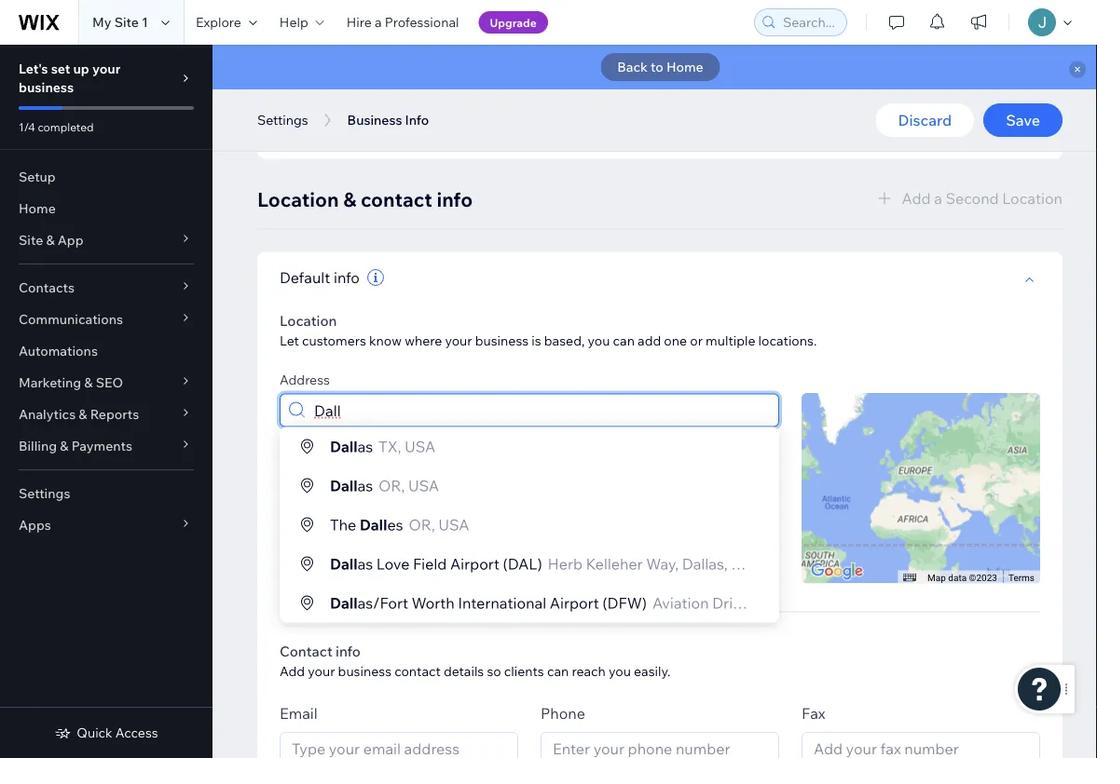 Task type: locate. For each thing, give the bounding box(es) containing it.
add logo image
[[291, 0, 459, 109]]

save button
[[984, 103, 1063, 137]]

herb
[[548, 555, 583, 574]]

as/fort
[[358, 594, 408, 613]]

details
[[444, 664, 484, 680]]

based,
[[544, 332, 585, 349]]

Enter your phone number field
[[547, 734, 773, 759]]

business
[[583, 71, 645, 90], [19, 79, 74, 96], [475, 332, 529, 349], [338, 664, 392, 680]]

info for default info
[[334, 268, 360, 287]]

location up let
[[280, 312, 337, 330]]

contact info add your business contact details so clients can reach you easily.
[[280, 643, 671, 680]]

0 horizontal spatial or,
[[379, 477, 405, 496]]

analytics & reports button
[[0, 399, 213, 431]]

can inside contact info add your business contact details so clients can reach you easily.
[[547, 664, 569, 680]]

as up dall as or, usa
[[358, 438, 373, 456]]

or,
[[379, 477, 405, 496], [409, 516, 435, 535]]

location let customers know where your business is based, you can add one or multiple locations.
[[280, 312, 817, 349]]

settings left the business
[[257, 112, 308, 128]]

Search... field
[[778, 9, 841, 35]]

0 vertical spatial you
[[588, 332, 610, 349]]

set
[[51, 61, 70, 77]]

tx,
[[379, 438, 401, 456], [731, 555, 754, 574]]

0 vertical spatial as
[[358, 438, 373, 456]]

business left is
[[475, 332, 529, 349]]

& left the seo
[[84, 375, 93, 391]]

site left app
[[19, 232, 43, 248]]

1 vertical spatial as
[[358, 477, 373, 496]]

(dal)
[[503, 555, 542, 574]]

as left love
[[358, 555, 373, 574]]

3 as from the top
[[358, 555, 373, 574]]

you inside location let customers know where your business is based, you can add one or multiple locations.
[[588, 332, 610, 349]]

billing & payments
[[19, 438, 132, 455]]

1 address from the top
[[280, 372, 330, 388]]

location left name
[[280, 528, 333, 545]]

0 vertical spatial address
[[280, 372, 330, 388]]

dallas,
[[682, 555, 728, 574]]

contacts
[[19, 280, 75, 296]]

info inside contact info add your business contact details so clients can reach you easily.
[[336, 643, 361, 661]]

0 horizontal spatial airport
[[450, 555, 500, 574]]

1 vertical spatial contact
[[395, 664, 441, 680]]

& inside dropdown button
[[84, 375, 93, 391]]

map
[[928, 573, 946, 584]]

business down as/fort at bottom
[[338, 664, 392, 680]]

0 vertical spatial settings
[[257, 112, 308, 128]]

home
[[667, 59, 704, 75], [19, 200, 56, 217]]

site inside dropdown button
[[19, 232, 43, 248]]

& left the reports
[[79, 407, 87, 423]]

email
[[280, 705, 318, 724]]

dall down name
[[330, 555, 358, 574]]

1 vertical spatial airport
[[550, 594, 599, 613]]

1 horizontal spatial can
[[613, 332, 635, 349]]

e.g., Located on the ground floor field
[[286, 473, 773, 505]]

keyboard shortcuts image
[[903, 574, 917, 582]]

0 horizontal spatial settings
[[19, 486, 70, 502]]

your inside get your own business logo.
[[516, 71, 547, 90]]

access
[[115, 725, 158, 742]]

as for love
[[358, 555, 373, 574]]

let's
[[19, 61, 48, 77]]

usa
[[405, 438, 436, 456], [408, 477, 439, 496], [439, 516, 469, 535], [757, 555, 788, 574]]

dall up dall as or, usa
[[330, 438, 358, 456]]

locations.
[[759, 332, 817, 349]]

your right where
[[445, 332, 472, 349]]

1 horizontal spatial airport
[[550, 594, 599, 613]]

or, right es
[[409, 516, 435, 535]]

0 vertical spatial can
[[613, 332, 635, 349]]

settings inside sidebar element
[[19, 486, 70, 502]]

get
[[487, 71, 513, 90]]

1 vertical spatial home
[[19, 200, 56, 217]]

info for contact info add your business contact details so clients can reach you easily.
[[336, 643, 361, 661]]

& right billing
[[60, 438, 69, 455]]

let
[[280, 332, 299, 349]]

you right based,
[[588, 332, 610, 349]]

airport down herb
[[550, 594, 599, 613]]

1 vertical spatial address
[[280, 450, 330, 466]]

0 vertical spatial info
[[437, 187, 473, 212]]

contact
[[280, 643, 333, 661]]

completed
[[38, 120, 94, 134]]

kelleher
[[586, 555, 643, 574]]

marketing
[[19, 375, 81, 391]]

©2023
[[969, 573, 998, 584]]

1 vertical spatial settings
[[19, 486, 70, 502]]

contact left details
[[395, 664, 441, 680]]

default
[[280, 268, 330, 287]]

0 vertical spatial tx,
[[379, 438, 401, 456]]

info
[[437, 187, 473, 212], [334, 268, 360, 287], [336, 643, 361, 661]]

1 horizontal spatial settings
[[257, 112, 308, 128]]

settings inside button
[[257, 112, 308, 128]]

you right reach
[[609, 664, 631, 680]]

address description (optional)
[[280, 450, 463, 466]]

0 horizontal spatial home
[[19, 200, 56, 217]]

settings up 'apps'
[[19, 486, 70, 502]]

1 horizontal spatial tx,
[[731, 555, 754, 574]]

0 horizontal spatial can
[[547, 664, 569, 680]]

settings for settings link
[[19, 486, 70, 502]]

tx, up dall as or, usa
[[379, 438, 401, 456]]

settings button
[[248, 106, 318, 134]]

0 horizontal spatial site
[[19, 232, 43, 248]]

business info button
[[338, 106, 438, 134]]

list box
[[280, 428, 788, 623]]

0 vertical spatial site
[[114, 14, 139, 30]]

your inside contact info add your business contact details so clients can reach you easily.
[[308, 664, 335, 680]]

2 address from the top
[[280, 450, 330, 466]]

can
[[613, 332, 635, 349], [547, 664, 569, 680]]

to
[[651, 59, 664, 75]]

business inside location let customers know where your business is based, you can add one or multiple locations.
[[475, 332, 529, 349]]

dall down 'description'
[[330, 477, 358, 496]]

contact down business info button
[[361, 187, 432, 212]]

0 vertical spatial or,
[[379, 477, 405, 496]]

dall as/fort worth international airport (dfw)
[[330, 594, 647, 613]]

1 horizontal spatial home
[[667, 59, 704, 75]]

2 vertical spatial location
[[280, 528, 333, 545]]

& inside dropdown button
[[46, 232, 55, 248]]

2 vertical spatial info
[[336, 643, 361, 661]]

2 vertical spatial as
[[358, 555, 373, 574]]

as down 'description'
[[358, 477, 373, 496]]

contacts button
[[0, 272, 213, 304]]

site left '1'
[[114, 14, 139, 30]]

& left app
[[46, 232, 55, 248]]

1 as from the top
[[358, 438, 373, 456]]

where
[[405, 332, 442, 349]]

site
[[114, 14, 139, 30], [19, 232, 43, 248]]

& up default info
[[343, 187, 356, 212]]

you
[[588, 332, 610, 349], [609, 664, 631, 680]]

1 vertical spatial or,
[[409, 516, 435, 535]]

field
[[413, 555, 447, 574]]

tx, right 'dallas,'
[[731, 555, 754, 574]]

or, down the address description (optional) in the left of the page
[[379, 477, 405, 496]]

0 vertical spatial location
[[257, 187, 339, 212]]

marketing & seo button
[[0, 367, 213, 399]]

clients
[[504, 664, 544, 680]]

help button
[[268, 0, 335, 45]]

1 vertical spatial you
[[609, 664, 631, 680]]

usa up dall as or, usa
[[405, 438, 436, 456]]

apps button
[[0, 510, 213, 542]]

international
[[458, 594, 547, 613]]

your right get
[[516, 71, 547, 90]]

dall as love field airport (dal) herb kelleher way, dallas, tx, usa
[[330, 555, 788, 574]]

location
[[257, 187, 339, 212], [280, 312, 337, 330], [280, 528, 333, 545]]

settings
[[257, 112, 308, 128], [19, 486, 70, 502]]

your right up on the left top of page
[[92, 61, 121, 77]]

0 vertical spatial home
[[667, 59, 704, 75]]

home right to
[[667, 59, 704, 75]]

logo.
[[487, 94, 522, 112]]

airport up dall as/fort worth international airport (dfw)
[[450, 555, 500, 574]]

is
[[532, 332, 541, 349]]

can left reach
[[547, 664, 569, 680]]

my
[[92, 14, 111, 30]]

your down contact
[[308, 664, 335, 680]]

so
[[487, 664, 501, 680]]

dall right the
[[360, 516, 387, 535]]

1 vertical spatial site
[[19, 232, 43, 248]]

address left 'description'
[[280, 450, 330, 466]]

can left add
[[613, 332, 635, 349]]

1 vertical spatial info
[[334, 268, 360, 287]]

upgrade button
[[479, 11, 548, 34]]

location & contact info
[[257, 187, 473, 212]]

business
[[347, 112, 402, 128]]

upgrade
[[490, 15, 537, 29]]

location up default in the left of the page
[[257, 187, 339, 212]]

1 horizontal spatial site
[[114, 14, 139, 30]]

business down let's
[[19, 79, 74, 96]]

get your own business logo.
[[487, 71, 645, 112]]

let's set up your business
[[19, 61, 121, 96]]

address for address description (optional)
[[280, 450, 330, 466]]

business left to
[[583, 71, 645, 90]]

contact inside contact info add your business contact details so clients can reach you easily.
[[395, 664, 441, 680]]

Add your location name field
[[286, 552, 773, 583]]

as
[[358, 438, 373, 456], [358, 477, 373, 496], [358, 555, 373, 574]]

usa left 'google' image on the right of the page
[[757, 555, 788, 574]]

back to home
[[618, 59, 704, 75]]

address for address
[[280, 372, 330, 388]]

app
[[58, 232, 84, 248]]

dall up contact
[[330, 594, 358, 613]]

billing
[[19, 438, 57, 455]]

& for marketing
[[84, 375, 93, 391]]

2 as from the top
[[358, 477, 373, 496]]

your inside let's set up your business
[[92, 61, 121, 77]]

business inside contact info add your business contact details so clients can reach you easily.
[[338, 664, 392, 680]]

1 vertical spatial location
[[280, 312, 337, 330]]

default info
[[280, 268, 360, 287]]

1 vertical spatial tx,
[[731, 555, 754, 574]]

&
[[343, 187, 356, 212], [46, 232, 55, 248], [84, 375, 93, 391], [79, 407, 87, 423], [60, 438, 69, 455]]

0 vertical spatial airport
[[450, 555, 500, 574]]

add
[[280, 664, 305, 680]]

communications button
[[0, 304, 213, 336]]

address down let
[[280, 372, 330, 388]]

sidebar element
[[0, 45, 213, 759]]

1 vertical spatial can
[[547, 664, 569, 680]]

home down setup
[[19, 200, 56, 217]]

location inside location let customers know where your business is based, you can add one or multiple locations.
[[280, 312, 337, 330]]



Task type: describe. For each thing, give the bounding box(es) containing it.
love
[[376, 555, 410, 574]]

or
[[690, 332, 703, 349]]

billing & payments button
[[0, 431, 213, 462]]

info
[[405, 112, 429, 128]]

automations link
[[0, 336, 213, 367]]

business inside get your own business logo.
[[583, 71, 645, 90]]

discard
[[898, 111, 952, 130]]

know
[[369, 332, 402, 349]]

(optional)
[[405, 450, 463, 466]]

discard button
[[876, 103, 975, 137]]

dall for dall as love field airport (dal) herb kelleher way, dallas, tx, usa
[[330, 555, 358, 574]]

terms link
[[1009, 573, 1035, 584]]

business info
[[347, 112, 429, 128]]

dall as or, usa
[[330, 477, 439, 496]]

help
[[280, 14, 308, 30]]

google image
[[807, 560, 868, 584]]

explore
[[196, 14, 241, 30]]

& for site
[[46, 232, 55, 248]]

settings link
[[0, 478, 213, 510]]

worth
[[412, 594, 455, 613]]

1 horizontal spatial or,
[[409, 516, 435, 535]]

dall for dall as tx, usa
[[330, 438, 358, 456]]

usa up field
[[439, 516, 469, 535]]

way,
[[646, 555, 679, 574]]

terms
[[1009, 573, 1035, 584]]

0 vertical spatial contact
[[361, 187, 432, 212]]

settings for settings button at left top
[[257, 112, 308, 128]]

1/4 completed
[[19, 120, 94, 134]]

location for &
[[257, 187, 339, 212]]

automations
[[19, 343, 98, 359]]

the
[[330, 516, 356, 535]]

customers
[[302, 332, 366, 349]]

up
[[73, 61, 89, 77]]

quick access
[[77, 725, 158, 742]]

0 horizontal spatial tx,
[[379, 438, 401, 456]]

as for or,
[[358, 477, 373, 496]]

add
[[638, 332, 661, 349]]

apps
[[19, 517, 51, 534]]

setup
[[19, 169, 56, 185]]

phone
[[541, 705, 586, 724]]

professional
[[385, 14, 459, 30]]

quick
[[77, 725, 113, 742]]

your inside location let customers know where your business is based, you can add one or multiple locations.
[[445, 332, 472, 349]]

description
[[333, 450, 402, 466]]

as for tx,
[[358, 438, 373, 456]]

back to home alert
[[213, 45, 1097, 90]]

hire
[[347, 14, 372, 30]]

you inside contact info add your business contact details so clients can reach you easily.
[[609, 664, 631, 680]]

es
[[387, 516, 403, 535]]

site & app button
[[0, 225, 213, 256]]

analytics & reports
[[19, 407, 139, 423]]

location for name
[[280, 528, 333, 545]]

reports
[[90, 407, 139, 423]]

name
[[336, 528, 370, 545]]

map region
[[655, 307, 1097, 759]]

back
[[618, 59, 648, 75]]

hire a professional
[[347, 14, 459, 30]]

Search for your business address field
[[309, 395, 773, 427]]

own
[[551, 71, 580, 90]]

seo
[[96, 375, 123, 391]]

location name
[[280, 528, 370, 545]]

analytics
[[19, 407, 76, 423]]

usa down (optional)
[[408, 477, 439, 496]]

home inside button
[[667, 59, 704, 75]]

one
[[664, 332, 687, 349]]

home link
[[0, 193, 213, 225]]

can inside location let customers know where your business is based, you can add one or multiple locations.
[[613, 332, 635, 349]]

a
[[375, 14, 382, 30]]

airport for field
[[450, 555, 500, 574]]

dall for dall as/fort worth international airport (dfw)
[[330, 594, 358, 613]]

& for analytics
[[79, 407, 87, 423]]

setup link
[[0, 161, 213, 193]]

& for billing
[[60, 438, 69, 455]]

Type your email address field
[[286, 734, 512, 759]]

quick access button
[[54, 725, 158, 742]]

payments
[[71, 438, 132, 455]]

1
[[142, 14, 148, 30]]

list box containing dall
[[280, 428, 788, 623]]

save
[[1006, 111, 1041, 130]]

Add your fax number field
[[808, 734, 1034, 759]]

Describe your business here. What makes it great? Use short catchy text to tell people what you do or offer. text field
[[672, 0, 1040, 96]]

map data ©2023
[[928, 573, 998, 584]]

dall as tx, usa
[[330, 438, 436, 456]]

dall for dall as or, usa
[[330, 477, 358, 496]]

multiple
[[706, 332, 756, 349]]

my site 1
[[92, 14, 148, 30]]

fax
[[802, 705, 826, 724]]

easily.
[[634, 664, 671, 680]]

1/4
[[19, 120, 35, 134]]

(dfw)
[[603, 594, 647, 613]]

site & app
[[19, 232, 84, 248]]

hire a professional link
[[335, 0, 470, 45]]

location for let
[[280, 312, 337, 330]]

home inside sidebar element
[[19, 200, 56, 217]]

& for location
[[343, 187, 356, 212]]

business inside let's set up your business
[[19, 79, 74, 96]]

airport for international
[[550, 594, 599, 613]]



Task type: vqa. For each thing, say whether or not it's contained in the screenshot.
Filter associated with Filter
no



